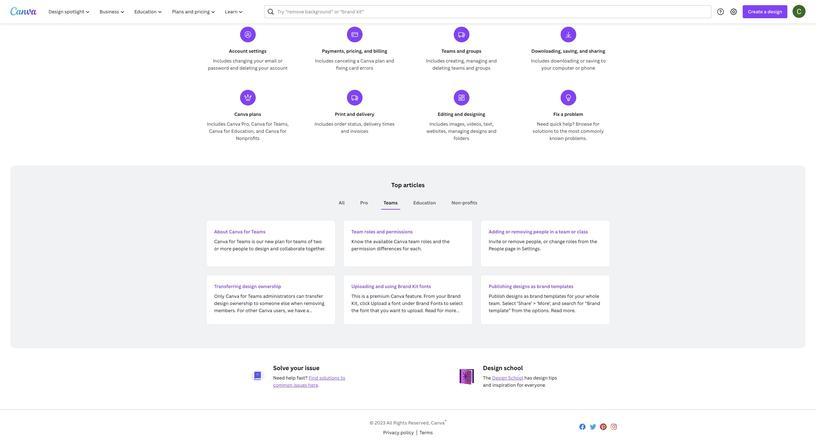 Task type: describe. For each thing, give the bounding box(es) containing it.
brand for publish
[[530, 293, 543, 299]]

0 horizontal spatial roles
[[364, 229, 375, 235]]

pricing,
[[346, 48, 363, 54]]

users,
[[273, 308, 286, 314]]

Try "remove background" or "brand kit" search field
[[277, 6, 707, 18]]

canva down teams,
[[265, 128, 279, 134]]

help
[[286, 375, 296, 381]]

and inside has design tips and inspiration for everyone.
[[483, 382, 491, 388]]

downloading,
[[531, 48, 562, 54]]

select
[[502, 300, 516, 307]]

groups inside includes creating, managing and deleting teams and groups
[[475, 65, 491, 71]]

canceling
[[335, 58, 356, 64]]

.
[[318, 382, 319, 388]]

or left phone
[[575, 65, 580, 71]]

roles inside know the available canva team roles and the permission differences for each.
[[421, 239, 432, 245]]

to inside the find solutions to common issues here
[[341, 375, 345, 381]]

or left change
[[543, 239, 548, 245]]

for right search
[[577, 300, 584, 307]]

includes for order
[[315, 121, 333, 127]]

0 vertical spatial groups
[[466, 48, 481, 54]]

templates for publish designs as brand templates for your whole team. select 'share' > 'more', and search for "brand template" from the options. read more.
[[544, 293, 566, 299]]

text,
[[484, 121, 494, 127]]

design inside dropdown button
[[768, 8, 782, 15]]

>
[[533, 300, 536, 307]]

help?
[[563, 121, 575, 127]]

designs inside includes images, videos, text, websites, managing designs and folders
[[470, 128, 487, 134]]

brand for publishing
[[537, 283, 550, 290]]

delivery inside includes order status, delivery times and invoices
[[364, 121, 381, 127]]

for up search
[[567, 293, 574, 299]]

kit
[[412, 283, 418, 290]]

our
[[256, 239, 264, 245]]

tips
[[549, 375, 557, 381]]

for left education,
[[224, 128, 230, 134]]

publish
[[489, 293, 505, 299]]

members.
[[214, 308, 236, 314]]

publishing designs as brand templates
[[489, 283, 574, 290]]

includes for canceling
[[315, 58, 334, 64]]

and inside includes changing your email or password and deleting your account
[[230, 65, 238, 71]]

designs for publish
[[506, 293, 523, 299]]

solve your issue image
[[250, 369, 265, 383]]

search
[[562, 300, 576, 307]]

issues
[[294, 382, 307, 388]]

© 2023 all rights reserved, canva ®
[[370, 419, 447, 426]]

or inside canva for teams is our new plan for teams of two or more people to design and collaborate together.
[[214, 246, 219, 252]]

designing
[[464, 111, 485, 117]]

editing and designing
[[438, 111, 485, 117]]

terms
[[420, 430, 433, 436]]

sharing
[[589, 48, 605, 54]]

design inside canva for teams is our new plan for teams of two or more people to design and collaborate together.
[[255, 246, 269, 252]]

browse
[[576, 121, 592, 127]]

create
[[748, 8, 763, 15]]

for inside only canva for teams administrators can transfer design ownership to someone else when removing members. for other canva users, we have a recommended workaround.
[[240, 293, 247, 299]]

canva down transferring
[[226, 293, 239, 299]]

and inside know the available canva team roles and the permission differences for each.
[[433, 239, 441, 245]]

else
[[281, 300, 290, 307]]

teams and groups
[[442, 48, 481, 54]]

deleting inside includes changing your email or password and deleting your account
[[240, 65, 258, 71]]

or up phone
[[580, 58, 585, 64]]

and inside the includes canva pro, canva for teams, canva for education, and canva for nonprofits
[[256, 128, 264, 134]]

teams up creating,
[[442, 48, 456, 54]]

a inside dropdown button
[[764, 8, 767, 15]]

is inside this is a premium canva feature. from your brand kit, click upload a font under brand fonts to select the font that you want to upload. read for more details.
[[362, 293, 365, 299]]

from inside publish designs as brand templates for your whole team. select 'share' > 'more', and search for "brand template" from the options. read more.
[[512, 308, 522, 314]]

to down under
[[402, 308, 406, 314]]

for down about canva for teams
[[229, 239, 235, 245]]

and inside includes images, videos, text, websites, managing designs and folders
[[488, 128, 497, 134]]

collaborate
[[280, 246, 305, 252]]

for
[[237, 308, 244, 314]]

fast?
[[297, 375, 308, 381]]

roles inside the invite or remove people, or change roles from the people page in settings.
[[566, 239, 577, 245]]

includes images, videos, text, websites, managing designs and folders
[[427, 121, 497, 141]]

videos,
[[467, 121, 483, 127]]

teams up our
[[251, 229, 266, 235]]

has design tips and inspiration for everyone.
[[483, 375, 557, 388]]

create a design button
[[743, 5, 788, 18]]

0 vertical spatial team
[[559, 229, 570, 235]]

0 horizontal spatial font
[[360, 308, 369, 314]]

need for fix a problem
[[537, 121, 549, 127]]

about
[[214, 229, 228, 235]]

editing
[[438, 111, 453, 117]]

managing inside includes images, videos, text, websites, managing designs and folders
[[448, 128, 469, 134]]

people inside canva for teams is our new plan for teams of two or more people to design and collaborate together.
[[233, 246, 248, 252]]

1 vertical spatial brand
[[447, 293, 461, 299]]

problem
[[564, 111, 583, 117]]

all inside button
[[339, 200, 345, 206]]

that
[[370, 308, 379, 314]]

a right fix on the right of page
[[561, 111, 563, 117]]

two
[[314, 239, 322, 245]]

and inside includes order status, delivery times and invoices
[[341, 128, 349, 134]]

remove
[[508, 239, 525, 245]]

0 vertical spatial design
[[483, 364, 503, 372]]

managing inside includes creating, managing and deleting teams and groups
[[466, 58, 487, 64]]

includes downloading or saving to your computer or phone
[[531, 58, 606, 71]]

options.
[[532, 308, 550, 314]]

solutions inside the find solutions to common issues here
[[319, 375, 340, 381]]

deleting inside includes creating, managing and deleting teams and groups
[[432, 65, 450, 71]]

non-
[[452, 200, 463, 206]]

find solutions to common issues here link
[[273, 375, 345, 388]]

or right adding
[[506, 229, 510, 235]]

and inside canva for teams is our new plan for teams of two or more people to design and collaborate together.
[[270, 246, 279, 252]]

0 vertical spatial people
[[533, 229, 549, 235]]

nonprofits
[[236, 135, 260, 141]]

of
[[308, 239, 312, 245]]

canva left education,
[[209, 128, 223, 134]]

or inside includes changing your email or password and deleting your account
[[278, 58, 283, 64]]

differences
[[377, 246, 402, 252]]

design inside has design tips and inspiration for everyone.
[[533, 375, 548, 381]]

privacy policy
[[383, 430, 414, 436]]

only
[[214, 293, 225, 299]]

team roles and permissions
[[352, 229, 413, 235]]

canva inside includes canceling a canva plan and fixing card errors
[[361, 58, 374, 64]]

teams inside button
[[384, 200, 398, 206]]

design school link
[[492, 375, 523, 381]]

quick
[[550, 121, 562, 127]]

changing
[[233, 58, 253, 64]]

transfer
[[305, 293, 323, 299]]

pro
[[360, 200, 368, 206]]

plans
[[249, 111, 261, 117]]

1 vertical spatial design
[[492, 375, 507, 381]]

create a design
[[748, 8, 782, 15]]

want
[[390, 308, 401, 314]]

can
[[296, 293, 304, 299]]

canva right about
[[229, 229, 243, 235]]

publish designs as brand templates for your whole team. select 'share' > 'more', and search for "brand template" from the options. read more.
[[489, 293, 600, 314]]

non-profits button
[[449, 197, 480, 209]]

to inside need quick help? browse for solutions to the most commonly known problems.
[[554, 128, 559, 134]]

a inside only canva for teams administrators can transfer design ownership to someone else when removing members. for other canva users, we have a recommended workaround.
[[306, 308, 309, 314]]

teams inside includes creating, managing and deleting teams and groups
[[451, 65, 465, 71]]

team.
[[489, 300, 501, 307]]

christina overa image
[[793, 5, 806, 18]]

account settings
[[229, 48, 266, 54]]

downloading
[[551, 58, 579, 64]]

design right transferring
[[242, 283, 257, 290]]

canva down plans
[[251, 121, 265, 127]]

read inside publish designs as brand templates for your whole team. select 'share' > 'more', and search for "brand template" from the options. read more.
[[551, 308, 562, 314]]

ownership inside only canva for teams administrators can transfer design ownership to someone else when removing members. for other canva users, we have a recommended workaround.
[[230, 300, 253, 307]]

canva down someone
[[259, 308, 272, 314]]

publishing
[[489, 283, 512, 290]]

top level navigation element
[[44, 5, 249, 18]]

your down email
[[259, 65, 269, 71]]

a up you
[[388, 300, 391, 307]]

each.
[[410, 246, 422, 252]]

inspiration
[[492, 382, 516, 388]]

'share'
[[517, 300, 532, 307]]

need help fast?
[[273, 375, 309, 381]]

a up click
[[366, 293, 369, 299]]

policy
[[401, 430, 414, 436]]

plan inside canva for teams is our new plan for teams of two or more people to design and collaborate together.
[[275, 239, 285, 245]]

education button
[[411, 197, 439, 209]]

this
[[352, 293, 360, 299]]

recommended
[[214, 315, 246, 321]]

1 horizontal spatial font
[[392, 300, 401, 307]]

or up page
[[502, 239, 507, 245]]

for up collaborate
[[286, 239, 292, 245]]

includes canceling a canva plan and fixing card errors
[[315, 58, 394, 71]]

for down teams,
[[280, 128, 287, 134]]

under
[[402, 300, 415, 307]]

0 vertical spatial in
[[550, 229, 554, 235]]

fix
[[553, 111, 560, 117]]

the design school
[[483, 375, 523, 381]]

2023
[[375, 420, 386, 426]]

from
[[424, 293, 435, 299]]

teams inside only canva for teams administrators can transfer design ownership to someone else when removing members. for other canva users, we have a recommended workaround.
[[248, 293, 262, 299]]

teams inside canva for teams is our new plan for teams of two or more people to design and collaborate together.
[[293, 239, 307, 245]]



Task type: vqa. For each thing, say whether or not it's contained in the screenshot.


Task type: locate. For each thing, give the bounding box(es) containing it.
1 horizontal spatial is
[[362, 293, 365, 299]]

0 horizontal spatial removing
[[304, 300, 324, 307]]

design up everyone.
[[533, 375, 548, 381]]

need up common
[[273, 375, 285, 381]]

delivery up the invoices
[[364, 121, 381, 127]]

articles
[[403, 181, 425, 189]]

1 vertical spatial font
[[360, 308, 369, 314]]

0 horizontal spatial deleting
[[240, 65, 258, 71]]

all right 2023
[[387, 420, 392, 426]]

0 horizontal spatial team
[[409, 239, 420, 245]]

1 vertical spatial from
[[512, 308, 522, 314]]

1 vertical spatial removing
[[304, 300, 324, 307]]

to right saving
[[601, 58, 606, 64]]

for
[[266, 121, 272, 127], [593, 121, 600, 127], [224, 128, 230, 134], [280, 128, 287, 134], [244, 229, 250, 235], [229, 239, 235, 245], [286, 239, 292, 245], [403, 246, 409, 252], [240, 293, 247, 299], [567, 293, 574, 299], [577, 300, 584, 307], [437, 308, 444, 314], [517, 382, 524, 388]]

1 horizontal spatial more
[[445, 308, 456, 314]]

more.
[[563, 308, 576, 314]]

your inside this is a premium canva feature. from your brand kit, click upload a font under brand fonts to select the font that you want to upload. read for more details.
[[436, 293, 446, 299]]

1 horizontal spatial people
[[533, 229, 549, 235]]

canva inside this is a premium canva feature. from your brand kit, click upload a font under brand fonts to select the font that you want to upload. read for more details.
[[391, 293, 404, 299]]

0 horizontal spatial more
[[220, 246, 232, 252]]

brand
[[537, 283, 550, 290], [530, 293, 543, 299]]

to right fonts
[[444, 300, 449, 307]]

read left more.
[[551, 308, 562, 314]]

0 horizontal spatial solutions
[[319, 375, 340, 381]]

brand inside publish designs as brand templates for your whole team. select 'share' > 'more', and search for "brand template" from the options. read more.
[[530, 293, 543, 299]]

1 horizontal spatial brand
[[416, 300, 429, 307]]

available
[[373, 239, 393, 245]]

the inside publish designs as brand templates for your whole team. select 'share' > 'more', and search for "brand template" from the options. read more.
[[524, 308, 531, 314]]

teams left of
[[293, 239, 307, 245]]

uploading and using brand kit fonts
[[352, 283, 431, 290]]

canva up errors
[[361, 58, 374, 64]]

1 vertical spatial in
[[517, 246, 521, 252]]

ownership up administrators
[[258, 283, 281, 290]]

phone
[[581, 65, 595, 71]]

solutions
[[533, 128, 553, 134], [319, 375, 340, 381]]

design up the
[[483, 364, 503, 372]]

to inside canva for teams is our new plan for teams of two or more people to design and collaborate together.
[[249, 246, 254, 252]]

for left teams,
[[266, 121, 272, 127]]

1 vertical spatial people
[[233, 246, 248, 252]]

0 vertical spatial managing
[[466, 58, 487, 64]]

brand down from
[[416, 300, 429, 307]]

canva plans
[[234, 111, 261, 117]]

0 horizontal spatial in
[[517, 246, 521, 252]]

as up the 'share'
[[524, 293, 529, 299]]

0 vertical spatial designs
[[470, 128, 487, 134]]

0 horizontal spatial all
[[339, 200, 345, 206]]

a inside includes canceling a canva plan and fixing card errors
[[357, 58, 359, 64]]

teams inside canva for teams is our new plan for teams of two or more people to design and collaborate together.
[[237, 239, 251, 245]]

for down transferring design ownership
[[240, 293, 247, 299]]

2 read from the left
[[551, 308, 562, 314]]

is left our
[[252, 239, 255, 245]]

for inside need quick help? browse for solutions to the most commonly known problems.
[[593, 121, 600, 127]]

your inside includes downloading or saving to your computer or phone
[[542, 65, 552, 71]]

includes for creating,
[[426, 58, 445, 64]]

team inside know the available canva team roles and the permission differences for each.
[[409, 239, 420, 245]]

a up change
[[555, 229, 558, 235]]

a up card
[[357, 58, 359, 64]]

canva up terms
[[431, 420, 445, 426]]

pro button
[[358, 197, 371, 209]]

1 horizontal spatial teams
[[451, 65, 465, 71]]

1 vertical spatial managing
[[448, 128, 469, 134]]

templates for publishing designs as brand templates
[[551, 283, 574, 290]]

creating,
[[446, 58, 465, 64]]

includes down payments,
[[315, 58, 334, 64]]

canva inside canva for teams is our new plan for teams of two or more people to design and collaborate together.
[[214, 239, 228, 245]]

0 vertical spatial brand
[[537, 283, 550, 290]]

canva up education,
[[227, 121, 240, 127]]

0 vertical spatial ownership
[[258, 283, 281, 290]]

or left the class
[[571, 229, 576, 235]]

1 horizontal spatial deleting
[[432, 65, 450, 71]]

ownership up 'for'
[[230, 300, 253, 307]]

to up known
[[554, 128, 559, 134]]

top articles
[[391, 181, 425, 189]]

the inside the invite or remove people, or change roles from the people page in settings.
[[590, 239, 597, 245]]

profits
[[463, 200, 477, 206]]

design up inspiration
[[492, 375, 507, 381]]

design inside only canva for teams administrators can transfer design ownership to someone else when removing members. for other canva users, we have a recommended workaround.
[[214, 300, 229, 307]]

kit,
[[352, 300, 359, 307]]

read inside this is a premium canva feature. from your brand kit, click upload a font under brand fonts to select the font that you want to upload. read for more details.
[[425, 308, 436, 314]]

design school
[[483, 364, 523, 372]]

to right find
[[341, 375, 345, 381]]

more inside this is a premium canva feature. from your brand kit, click upload a font under brand fonts to select the font that you want to upload. read for more details.
[[445, 308, 456, 314]]

0 vertical spatial teams
[[451, 65, 465, 71]]

2 horizontal spatial roles
[[566, 239, 577, 245]]

1 vertical spatial designs
[[513, 283, 530, 290]]

a
[[764, 8, 767, 15], [357, 58, 359, 64], [561, 111, 563, 117], [555, 229, 558, 235], [366, 293, 369, 299], [388, 300, 391, 307], [306, 308, 309, 314]]

your inside publish designs as brand templates for your whole team. select 'share' > 'more', and search for "brand template" from the options. read more.
[[575, 293, 585, 299]]

canva inside know the available canva team roles and the permission differences for each.
[[394, 239, 407, 245]]

administrators
[[263, 293, 295, 299]]

includes inside includes downloading or saving to your computer or phone
[[531, 58, 550, 64]]

®
[[445, 419, 447, 424]]

saving,
[[563, 48, 578, 54]]

0 vertical spatial templates
[[551, 283, 574, 290]]

removing inside only canva for teams administrators can transfer design ownership to someone else when removing members. for other canva users, we have a recommended workaround.
[[304, 300, 324, 307]]

times
[[382, 121, 395, 127]]

fonts
[[420, 283, 431, 290]]

know
[[352, 239, 364, 245]]

includes for canva
[[207, 121, 226, 127]]

includes creating, managing and deleting teams and groups
[[426, 58, 497, 71]]

0 horizontal spatial read
[[425, 308, 436, 314]]

templates inside publish designs as brand templates for your whole team. select 'share' > 'more', and search for "brand template" from the options. read more.
[[544, 293, 566, 299]]

in inside the invite or remove people, or change roles from the people page in settings.
[[517, 246, 521, 252]]

your left whole
[[575, 293, 585, 299]]

includes
[[213, 58, 232, 64], [315, 58, 334, 64], [426, 58, 445, 64], [531, 58, 550, 64], [207, 121, 226, 127], [315, 121, 333, 127], [430, 121, 448, 127]]

uploading
[[352, 283, 374, 290]]

1 read from the left
[[425, 308, 436, 314]]

from
[[578, 239, 589, 245], [512, 308, 522, 314]]

includes for changing
[[213, 58, 232, 64]]

for left each.
[[403, 246, 409, 252]]

templates up search
[[551, 283, 574, 290]]

your down downloading,
[[542, 65, 552, 71]]

1 vertical spatial as
[[524, 293, 529, 299]]

brand up 'more',
[[537, 283, 550, 290]]

settings
[[249, 48, 266, 54]]

canva down about
[[214, 239, 228, 245]]

as for publish
[[524, 293, 529, 299]]

print and delivery
[[335, 111, 374, 117]]

1 vertical spatial is
[[362, 293, 365, 299]]

1 horizontal spatial need
[[537, 121, 549, 127]]

groups up includes creating, managing and deleting teams and groups
[[466, 48, 481, 54]]

people down about canva for teams
[[233, 246, 248, 252]]

1 vertical spatial solutions
[[319, 375, 340, 381]]

0 horizontal spatial plan
[[275, 239, 285, 245]]

roles up each.
[[421, 239, 432, 245]]

solve
[[273, 364, 289, 372]]

0 horizontal spatial need
[[273, 375, 285, 381]]

includes inside includes images, videos, text, websites, managing designs and folders
[[430, 121, 448, 127]]

all
[[339, 200, 345, 206], [387, 420, 392, 426]]

from inside the invite or remove people, or change roles from the people page in settings.
[[578, 239, 589, 245]]

or down about
[[214, 246, 219, 252]]

more
[[220, 246, 232, 252], [445, 308, 456, 314]]

1 deleting from the left
[[240, 65, 258, 71]]

know the available canva team roles and the permission differences for each.
[[352, 239, 450, 252]]

as
[[531, 283, 536, 290], [524, 293, 529, 299]]

©
[[370, 420, 374, 426]]

1 vertical spatial plan
[[275, 239, 285, 245]]

plan inside includes canceling a canva plan and fixing card errors
[[375, 58, 385, 64]]

team up each.
[[409, 239, 420, 245]]

teams down transferring design ownership
[[248, 293, 262, 299]]

includes left 'pro,'
[[207, 121, 226, 127]]

0 vertical spatial from
[[578, 239, 589, 245]]

0 horizontal spatial is
[[252, 239, 255, 245]]

includes for images,
[[430, 121, 448, 127]]

includes inside includes canceling a canva plan and fixing card errors
[[315, 58, 334, 64]]

designs for publishing
[[513, 283, 530, 290]]

brand up select
[[447, 293, 461, 299]]

0 vertical spatial plan
[[375, 58, 385, 64]]

brand
[[398, 283, 411, 290], [447, 293, 461, 299], [416, 300, 429, 307]]

design
[[483, 364, 503, 372], [492, 375, 507, 381]]

1 vertical spatial more
[[445, 308, 456, 314]]

1 horizontal spatial roles
[[421, 239, 432, 245]]

account
[[229, 48, 248, 54]]

fonts
[[431, 300, 443, 307]]

0 vertical spatial as
[[531, 283, 536, 290]]

delivery up status,
[[356, 111, 374, 117]]

team up change
[[559, 229, 570, 235]]

design down only
[[214, 300, 229, 307]]

2 deleting from the left
[[432, 65, 450, 71]]

1 horizontal spatial from
[[578, 239, 589, 245]]

1 horizontal spatial team
[[559, 229, 570, 235]]

school
[[508, 375, 523, 381]]

to down about canva for teams
[[249, 246, 254, 252]]

for inside know the available canva team roles and the permission differences for each.
[[403, 246, 409, 252]]

or up account
[[278, 58, 283, 64]]

designs inside publish designs as brand templates for your whole team. select 'share' > 'more', and search for "brand template" from the options. read more.
[[506, 293, 523, 299]]

as up >
[[531, 283, 536, 290]]

for inside this is a premium canva feature. from your brand kit, click upload a font under brand fonts to select the font that you want to upload. read for more details.
[[437, 308, 444, 314]]

and inside includes canceling a canva plan and fixing card errors
[[386, 58, 394, 64]]

you
[[380, 308, 389, 314]]

0 vertical spatial more
[[220, 246, 232, 252]]

0 vertical spatial solutions
[[533, 128, 553, 134]]

includes left creating,
[[426, 58, 445, 64]]

0 vertical spatial all
[[339, 200, 345, 206]]

1 vertical spatial need
[[273, 375, 285, 381]]

0 horizontal spatial ownership
[[230, 300, 253, 307]]

0 horizontal spatial as
[[524, 293, 529, 299]]

0 horizontal spatial from
[[512, 308, 522, 314]]

invoices
[[350, 128, 368, 134]]

includes inside includes order status, delivery times and invoices
[[315, 121, 333, 127]]

problems.
[[565, 135, 587, 141]]

brand left kit
[[398, 283, 411, 290]]

adding
[[489, 229, 505, 235]]

'more',
[[537, 300, 551, 307]]

2 horizontal spatial brand
[[447, 293, 461, 299]]

and inside publish designs as brand templates for your whole team. select 'share' > 'more', and search for "brand template" from the options. read more.
[[552, 300, 561, 307]]

canva down uploading and using brand kit fonts
[[391, 293, 404, 299]]

deleting down changing on the left top
[[240, 65, 258, 71]]

your up fast?
[[290, 364, 304, 372]]

2 vertical spatial designs
[[506, 293, 523, 299]]

read
[[425, 308, 436, 314], [551, 308, 562, 314]]

more inside canva for teams is our new plan for teams of two or more people to design and collaborate together.
[[220, 246, 232, 252]]

known
[[550, 135, 564, 141]]

0 horizontal spatial brand
[[398, 283, 411, 290]]

to up 'other'
[[254, 300, 258, 307]]

permission
[[352, 246, 376, 252]]

0 vertical spatial brand
[[398, 283, 411, 290]]

everyone.
[[525, 382, 546, 388]]

team
[[559, 229, 570, 235], [409, 239, 420, 245]]

has
[[525, 375, 532, 381]]

includes inside the includes canva pro, canva for teams, canva for education, and canva for nonprofits
[[207, 121, 226, 127]]

the inside this is a premium canva feature. from your brand kit, click upload a font under brand fonts to select the font that you want to upload. read for more details.
[[352, 308, 359, 314]]

1 vertical spatial team
[[409, 239, 420, 245]]

1 vertical spatial teams
[[293, 239, 307, 245]]

canva inside '© 2023 all rights reserved, canva ®'
[[431, 420, 445, 426]]

canva down permissions
[[394, 239, 407, 245]]

more down about
[[220, 246, 232, 252]]

as for publishing
[[531, 283, 536, 290]]

only canva for teams administrators can transfer design ownership to someone else when removing members. for other canva users, we have a recommended workaround.
[[214, 293, 324, 321]]

in up change
[[550, 229, 554, 235]]

is inside canva for teams is our new plan for teams of two or more people to design and collaborate together.
[[252, 239, 255, 245]]

removing
[[511, 229, 532, 235], [304, 300, 324, 307]]

need left quick
[[537, 121, 549, 127]]

1 horizontal spatial ownership
[[258, 283, 281, 290]]

need quick help? browse for solutions to the most commonly known problems.
[[533, 121, 604, 141]]

1 vertical spatial templates
[[544, 293, 566, 299]]

a right "have" on the bottom left of the page
[[306, 308, 309, 314]]

0 vertical spatial delivery
[[356, 111, 374, 117]]

feature.
[[406, 293, 423, 299]]

includes inside includes changing your email or password and deleting your account
[[213, 58, 232, 64]]

designs up the 'share'
[[513, 283, 530, 290]]

billing
[[374, 48, 387, 54]]

details.
[[352, 315, 367, 321]]

roles
[[364, 229, 375, 235], [421, 239, 432, 245], [566, 239, 577, 245]]

teams,
[[274, 121, 289, 127]]

for up commonly
[[593, 121, 600, 127]]

rights
[[393, 420, 407, 426]]

password
[[208, 65, 229, 71]]

for down fonts
[[437, 308, 444, 314]]

0 vertical spatial is
[[252, 239, 255, 245]]

need inside need quick help? browse for solutions to the most commonly known problems.
[[537, 121, 549, 127]]

settings.
[[522, 246, 541, 252]]

need for solve your issue
[[273, 375, 285, 381]]

1 vertical spatial delivery
[[364, 121, 381, 127]]

0 horizontal spatial people
[[233, 246, 248, 252]]

team
[[352, 229, 363, 235]]

in down remove
[[517, 246, 521, 252]]

as inside publish designs as brand templates for your whole team. select 'share' > 'more', and search for "brand template" from the options. read more.
[[524, 293, 529, 299]]

solutions inside need quick help? browse for solutions to the most commonly known problems.
[[533, 128, 553, 134]]

the inside need quick help? browse for solutions to the most commonly known problems.
[[560, 128, 567, 134]]

1 vertical spatial brand
[[530, 293, 543, 299]]

here
[[308, 382, 318, 388]]

font down click
[[360, 308, 369, 314]]

1 vertical spatial ownership
[[230, 300, 253, 307]]

to inside includes downloading or saving to your computer or phone
[[601, 58, 606, 64]]

1 horizontal spatial solutions
[[533, 128, 553, 134]]

design school image
[[460, 369, 475, 385]]

transferring design ownership
[[214, 283, 281, 290]]

folders
[[454, 135, 469, 141]]

your up fonts
[[436, 293, 446, 299]]

canva up 'pro,'
[[234, 111, 248, 117]]

1 horizontal spatial all
[[387, 420, 392, 426]]

1 horizontal spatial plan
[[375, 58, 385, 64]]

1 horizontal spatial removing
[[511, 229, 532, 235]]

includes up websites, on the top right of page
[[430, 121, 448, 127]]

for inside has design tips and inspiration for everyone.
[[517, 382, 524, 388]]

design right create
[[768, 8, 782, 15]]

for right about
[[244, 229, 250, 235]]

managing down teams and groups
[[466, 58, 487, 64]]

1 horizontal spatial in
[[550, 229, 554, 235]]

a right create
[[764, 8, 767, 15]]

together.
[[306, 246, 326, 252]]

account
[[270, 65, 288, 71]]

computer
[[553, 65, 574, 71]]

the
[[560, 128, 567, 134], [365, 239, 372, 245], [442, 239, 450, 245], [590, 239, 597, 245], [352, 308, 359, 314], [524, 308, 531, 314]]

font
[[392, 300, 401, 307], [360, 308, 369, 314]]

roles right team on the bottom left
[[364, 229, 375, 235]]

managing down 'images,'
[[448, 128, 469, 134]]

1 horizontal spatial read
[[551, 308, 562, 314]]

brand up >
[[530, 293, 543, 299]]

errors
[[360, 65, 373, 71]]

to inside only canva for teams administrators can transfer design ownership to someone else when removing members. for other canva users, we have a recommended workaround.
[[254, 300, 258, 307]]

when
[[291, 300, 303, 307]]

1 vertical spatial groups
[[475, 65, 491, 71]]

1 horizontal spatial as
[[531, 283, 536, 290]]

from down the 'share'
[[512, 308, 522, 314]]

teams button
[[381, 197, 400, 209]]

0 vertical spatial font
[[392, 300, 401, 307]]

from down the class
[[578, 239, 589, 245]]

includes for downloading
[[531, 58, 550, 64]]

people up people,
[[533, 229, 549, 235]]

0 vertical spatial removing
[[511, 229, 532, 235]]

0 horizontal spatial teams
[[293, 239, 307, 245]]

your down the settings
[[254, 58, 264, 64]]

designs down videos,
[[470, 128, 487, 134]]

teams down about canva for teams
[[237, 239, 251, 245]]

includes inside includes creating, managing and deleting teams and groups
[[426, 58, 445, 64]]

deleting down creating,
[[432, 65, 450, 71]]

1 vertical spatial all
[[387, 420, 392, 426]]

issue
[[305, 364, 320, 372]]

we
[[288, 308, 294, 314]]

solutions right find
[[319, 375, 340, 381]]

find
[[309, 375, 318, 381]]

workaround.
[[247, 315, 275, 321]]

all inside '© 2023 all rights reserved, canva ®'
[[387, 420, 392, 426]]

and
[[364, 48, 372, 54], [457, 48, 465, 54], [580, 48, 588, 54], [386, 58, 394, 64], [489, 58, 497, 64], [230, 65, 238, 71], [466, 65, 474, 71], [347, 111, 355, 117], [455, 111, 463, 117], [256, 128, 264, 134], [341, 128, 349, 134], [488, 128, 497, 134], [377, 229, 385, 235], [433, 239, 441, 245], [270, 246, 279, 252], [375, 283, 384, 290], [552, 300, 561, 307], [483, 382, 491, 388]]

includes down downloading,
[[531, 58, 550, 64]]

2 vertical spatial brand
[[416, 300, 429, 307]]

0 vertical spatial need
[[537, 121, 549, 127]]

templates up 'more',
[[544, 293, 566, 299]]

canva
[[361, 58, 374, 64], [234, 111, 248, 117], [227, 121, 240, 127], [251, 121, 265, 127], [209, 128, 223, 134], [265, 128, 279, 134], [229, 229, 243, 235], [214, 239, 228, 245], [394, 239, 407, 245], [226, 293, 239, 299], [391, 293, 404, 299], [259, 308, 272, 314], [431, 420, 445, 426]]



